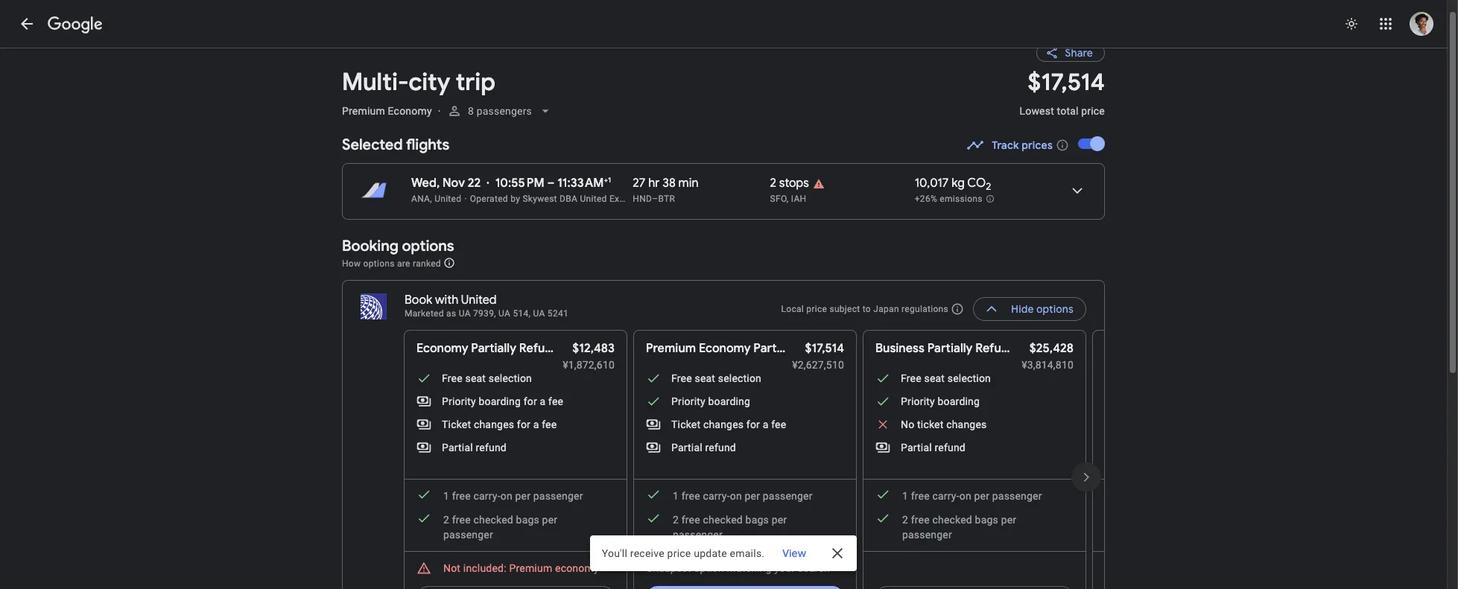 Task type: vqa. For each thing, say whether or not it's contained in the screenshot.
No on the bottom of page
yes



Task type: describe. For each thing, give the bounding box(es) containing it.
selected
[[342, 136, 403, 154]]

regulations
[[902, 304, 949, 314]]

price inside $17,514 lowest total price
[[1081, 105, 1105, 117]]

1872610 Japanese yen text field
[[563, 359, 615, 371]]

2 or from the left
[[823, 341, 835, 356]]

receive
[[630, 548, 665, 560]]

how options are ranked
[[342, 258, 443, 269]]

free seat selection for premium
[[671, 373, 762, 384]]

– inside 27 hr 38 min hnd – btr
[[652, 194, 658, 204]]

search
[[798, 563, 830, 575]]

view
[[783, 547, 807, 560]]

similar for business partially refundable or similar
[[1057, 341, 1092, 356]]

partial refund for premium
[[671, 442, 736, 454]]

1 horizontal spatial price
[[806, 304, 827, 314]]

selected flights
[[342, 136, 450, 154]]

no ticket changes
[[901, 419, 987, 431]]

local price subject to japan regulations
[[781, 304, 949, 314]]

1 horizontal spatial premium
[[509, 563, 552, 575]]

+1
[[604, 175, 611, 185]]

local
[[781, 304, 804, 314]]

nov
[[443, 176, 465, 191]]

priority for economy
[[442, 396, 476, 408]]

+26%
[[915, 194, 937, 204]]

priority for business
[[901, 396, 935, 408]]

bags for $17,514
[[746, 514, 769, 526]]

flights
[[406, 136, 450, 154]]

3 changes from the left
[[946, 419, 987, 431]]

carry- for economy
[[474, 490, 501, 502]]

8 passengers
[[468, 105, 532, 117]]

your
[[774, 563, 795, 575]]

on for premium
[[730, 490, 742, 502]]

seat for economy
[[465, 373, 486, 384]]

8
[[468, 105, 474, 117]]

premium economy
[[342, 105, 432, 117]]

you'll receive price update emails.
[[602, 548, 765, 560]]

premium economy partially ref or similar
[[646, 341, 873, 356]]

partially for economy
[[471, 341, 516, 356]]

learn more about booking options element
[[443, 255, 455, 271]]

refund for business
[[935, 442, 966, 454]]

1 for premium
[[673, 490, 679, 502]]

update
[[694, 548, 727, 560]]

ref
[[802, 341, 821, 356]]

$17,514 for $17,514 lowest total price
[[1028, 67, 1105, 98]]

10,017 kg co 2
[[915, 176, 991, 193]]

priority boarding for a fee
[[442, 396, 563, 408]]

premium for premium economy partially ref or similar
[[646, 341, 696, 356]]

7939,
[[473, 308, 496, 319]]

1 for economy
[[443, 490, 449, 502]]

with
[[435, 293, 458, 308]]

on for business
[[960, 490, 972, 502]]

flight details. flight on wednesday, november 22. leaves haneda airport at 10:55 pm on wednesday, november 22 and arrives at baton rouge metropolitan airport at 11:33 am on thursday, november 23. image
[[1060, 173, 1095, 209]]

you'll
[[602, 548, 627, 560]]

subject
[[830, 304, 860, 314]]

btr
[[658, 194, 675, 204]]

marketed
[[405, 308, 444, 319]]

total duration 27 hr 38 min. element
[[633, 176, 770, 193]]

operated
[[470, 194, 508, 204]]

ticket changes for a fee for partially
[[442, 419, 557, 431]]

10:55 pm – 11:33 am +1
[[495, 175, 611, 191]]

partial refund for economy
[[442, 442, 507, 454]]

not included: premium economy
[[443, 563, 599, 575]]

selection for premium
[[718, 373, 762, 384]]

track
[[992, 139, 1019, 152]]

booking
[[342, 237, 399, 256]]

learn more about booking options image
[[443, 257, 455, 269]]

trip
[[456, 67, 495, 98]]

changes for economy
[[703, 419, 744, 431]]

share
[[1065, 46, 1093, 60]]

matching
[[727, 563, 772, 575]]

city
[[409, 67, 450, 98]]

cheapest option matching your search
[[646, 563, 830, 575]]

dba
[[560, 194, 578, 204]]

boarding for premium
[[708, 396, 750, 408]]

22
[[468, 176, 481, 191]]

2 for economy partially refundable or similar
[[443, 514, 449, 526]]

free for premium
[[671, 373, 692, 384]]

main content containing multi-city trip
[[342, 32, 1328, 589]]

total
[[1057, 105, 1079, 117]]

ana,
[[411, 194, 432, 204]]

as
[[446, 308, 456, 319]]

co
[[967, 176, 986, 191]]

¥1,872,610
[[563, 359, 615, 371]]

wed,
[[411, 176, 440, 191]]

refundable for $25,428
[[976, 341, 1039, 356]]

1 free carry-on per passenger for business
[[902, 490, 1042, 502]]

learn more about tracked prices image
[[1056, 139, 1069, 152]]

changes for partially
[[474, 419, 514, 431]]

5241
[[548, 308, 569, 319]]

ticket for premium
[[671, 419, 701, 431]]

hide options button
[[973, 291, 1086, 327]]

3 ua from the left
[[533, 308, 545, 319]]

partial for premium
[[671, 442, 703, 454]]

1 free carry-on per passenger for premium
[[673, 490, 813, 502]]

2 inside 2 stops flight. element
[[770, 176, 776, 191]]

business
[[876, 341, 925, 356]]

emails.
[[730, 548, 765, 560]]

2 similar from the left
[[838, 341, 873, 356]]

27 hr 38 min hnd – btr
[[633, 176, 699, 204]]

checked for economy
[[474, 514, 513, 526]]

bags for $12,483
[[516, 514, 539, 526]]

partial for business
[[901, 442, 932, 454]]

refund for economy
[[476, 442, 507, 454]]

options for how
[[363, 258, 395, 269]]

17514 us dollars element
[[1028, 67, 1105, 98]]

11:33 am
[[558, 176, 604, 191]]

multi-city trip
[[342, 67, 495, 98]]

refund for premium
[[705, 442, 736, 454]]

27
[[633, 176, 646, 191]]

to
[[863, 304, 871, 314]]

hide options
[[1011, 303, 1074, 316]]

economy for premium economy
[[388, 105, 432, 117]]

free seat selection for business
[[901, 373, 991, 384]]

8 passengers button
[[441, 93, 559, 129]]

1 horizontal spatial a
[[540, 396, 546, 408]]

booking options
[[342, 237, 454, 256]]

min
[[679, 176, 699, 191]]

2 stops flight. element
[[770, 176, 809, 193]]

514,
[[513, 308, 531, 319]]

no
[[901, 419, 915, 431]]

+26% emissions
[[915, 194, 983, 204]]

emissions
[[940, 194, 983, 204]]



Task type: locate. For each thing, give the bounding box(es) containing it.
0 horizontal spatial ticket
[[442, 419, 471, 431]]

free seat selection up no ticket changes
[[901, 373, 991, 384]]

1 horizontal spatial on
[[730, 490, 742, 502]]

$17,514 for $17,514
[[805, 341, 844, 356]]

2 horizontal spatial free
[[901, 373, 922, 384]]

changes
[[474, 419, 514, 431], [703, 419, 744, 431], [946, 419, 987, 431]]

view button
[[771, 540, 818, 567]]

$12,483
[[572, 341, 615, 356]]

flight on wednesday, november 22. leaves haneda airport at 10:55 pm on wednesday, november 22 and arrives at baton rouge metropolitan airport at 11:33 am on thursday, november 23. element
[[411, 175, 611, 191]]

0 horizontal spatial checked
[[474, 514, 513, 526]]

2 free checked bags per passenger for premium
[[673, 514, 787, 541]]

2 seat from the left
[[695, 373, 715, 384]]

2 partially from the left
[[754, 341, 799, 356]]

1 horizontal spatial ua
[[499, 308, 511, 319]]

1 bags from the left
[[516, 514, 539, 526]]

selection for economy
[[489, 373, 532, 384]]

0 vertical spatial –
[[547, 176, 555, 191]]

price up cheapest
[[667, 548, 691, 560]]

Departure time: 10:55 PM. text field
[[495, 176, 544, 191]]

partial for economy
[[442, 442, 473, 454]]

1 similar from the left
[[600, 341, 635, 356]]

¥3,814,810
[[1022, 359, 1074, 371]]

2 horizontal spatial boarding
[[938, 396, 980, 408]]

– up operated by skywest dba united express
[[547, 176, 555, 191]]

1 2 free checked bags per passenger from the left
[[443, 514, 558, 541]]

0 horizontal spatial priority
[[442, 396, 476, 408]]

refundable for $12,483
[[519, 341, 583, 356]]

seat for premium
[[695, 373, 715, 384]]

or up 1872610 japanese yen text box
[[586, 341, 597, 356]]

1 horizontal spatial seat
[[695, 373, 715, 384]]

checked for premium
[[703, 514, 743, 526]]

prices
[[1022, 139, 1053, 152]]

1 horizontal spatial similar
[[838, 341, 873, 356]]

$17,514 inside $17,514 lowest total price
[[1028, 67, 1105, 98]]

seat up priority boarding for a fee
[[465, 373, 486, 384]]

lowest
[[1020, 105, 1054, 117]]

0 vertical spatial price
[[1081, 105, 1105, 117]]

1 selection from the left
[[489, 373, 532, 384]]

3 bags from the left
[[975, 514, 998, 526]]

boarding for economy
[[479, 396, 521, 408]]

selection down business partially refundable or similar
[[948, 373, 991, 384]]

price right total
[[1081, 105, 1105, 117]]

priority boarding for economy
[[671, 396, 750, 408]]

– inside the "10:55 pm – 11:33 am +1"
[[547, 176, 555, 191]]

0 horizontal spatial boarding
[[479, 396, 521, 408]]

Multi-city trip text field
[[342, 67, 1002, 98]]

partially left ref at the bottom right of the page
[[754, 341, 799, 356]]

japan
[[874, 304, 899, 314]]

1 horizontal spatial 1
[[673, 490, 679, 502]]

1 horizontal spatial 1 free carry-on per passenger
[[673, 490, 813, 502]]

options
[[402, 237, 454, 256], [363, 258, 395, 269], [1037, 303, 1074, 316]]

1 seat from the left
[[465, 373, 486, 384]]

or for business partially refundable
[[1042, 341, 1054, 356]]

2 1 from the left
[[673, 490, 679, 502]]

1 horizontal spatial selection
[[718, 373, 762, 384]]

price right local
[[806, 304, 827, 314]]

3 seat from the left
[[924, 373, 945, 384]]

checked for business
[[933, 514, 972, 526]]

0 horizontal spatial bags
[[516, 514, 539, 526]]

2 changes from the left
[[703, 419, 744, 431]]

similar down "local price subject to japan regulations"
[[838, 341, 873, 356]]

1 or from the left
[[586, 341, 597, 356]]

– down hr
[[652, 194, 658, 204]]

kg
[[952, 176, 965, 191]]

economy
[[555, 563, 599, 575]]

1 horizontal spatial free
[[671, 373, 692, 384]]

united
[[435, 194, 461, 204], [580, 194, 607, 204], [461, 293, 497, 308]]

2 horizontal spatial partially
[[928, 341, 973, 356]]

2
[[770, 176, 776, 191], [986, 180, 991, 193], [443, 514, 449, 526], [673, 514, 679, 526], [902, 514, 908, 526]]

ranked
[[413, 258, 441, 269]]

3 on from the left
[[960, 490, 972, 502]]

3 carry- from the left
[[933, 490, 960, 502]]

passengers
[[476, 105, 532, 117]]

None text field
[[1020, 67, 1105, 130]]

free for business
[[901, 373, 922, 384]]

1 horizontal spatial changes
[[703, 419, 744, 431]]

0 horizontal spatial refund
[[476, 442, 507, 454]]

fee for economy partially refundable
[[542, 419, 557, 431]]

free for economy
[[442, 373, 463, 384]]

2 horizontal spatial premium
[[646, 341, 696, 356]]

free seat selection up priority boarding for a fee
[[442, 373, 532, 384]]

$17,514 up total
[[1028, 67, 1105, 98]]

1 partially from the left
[[471, 341, 516, 356]]

3814810 Japanese yen text field
[[1022, 359, 1074, 371]]

0 horizontal spatial priority boarding
[[671, 396, 750, 408]]

free
[[452, 490, 471, 502], [682, 490, 700, 502], [911, 490, 930, 502], [452, 514, 471, 526], [682, 514, 700, 526], [911, 514, 930, 526]]

2 on from the left
[[730, 490, 742, 502]]

priority boarding for partially
[[901, 396, 980, 408]]

selection for business
[[948, 373, 991, 384]]

2 free checked bags per passenger for economy
[[443, 514, 558, 541]]

2 horizontal spatial similar
[[1057, 341, 1092, 356]]

seat
[[465, 373, 486, 384], [695, 373, 715, 384], [924, 373, 945, 384]]

sfo , iah
[[770, 194, 807, 204]]

boarding down premium economy partially ref or similar
[[708, 396, 750, 408]]

similar up the ¥3,814,810
[[1057, 341, 1092, 356]]

3 refund from the left
[[935, 442, 966, 454]]

skywest
[[523, 194, 557, 204]]

10:55 pm
[[495, 176, 544, 191]]

3 similar from the left
[[1057, 341, 1092, 356]]

on for economy
[[501, 490, 513, 502]]

2 horizontal spatial priority
[[901, 396, 935, 408]]

0 horizontal spatial partial refund
[[442, 442, 507, 454]]

0 horizontal spatial premium
[[342, 105, 385, 117]]

partial refund for business
[[901, 442, 966, 454]]

1 horizontal spatial partial refund
[[671, 442, 736, 454]]

0 horizontal spatial options
[[363, 258, 395, 269]]

0 horizontal spatial 1 free carry-on per passenger
[[443, 490, 583, 502]]

operated by skywest dba united express
[[470, 194, 642, 204]]

1 vertical spatial price
[[806, 304, 827, 314]]

1 on from the left
[[501, 490, 513, 502]]

free seat selection
[[442, 373, 532, 384], [671, 373, 762, 384], [901, 373, 991, 384]]

2 horizontal spatial partial
[[901, 442, 932, 454]]

united inside book with united marketed as ua 7939, ua 514, ua 5241
[[461, 293, 497, 308]]

priority boarding up no ticket changes
[[901, 396, 980, 408]]

 image
[[438, 105, 441, 117]]

1 horizontal spatial bags
[[746, 514, 769, 526]]

2 horizontal spatial free seat selection
[[901, 373, 991, 384]]

2 for premium economy partially ref or similar
[[673, 514, 679, 526]]

priority for premium
[[671, 396, 706, 408]]

for
[[524, 396, 537, 408], [517, 419, 531, 431], [747, 419, 760, 431]]

0 horizontal spatial 2 free checked bags per passenger
[[443, 514, 558, 541]]

seat down the business
[[924, 373, 945, 384]]

partially down 7939,
[[471, 341, 516, 356]]

view status
[[590, 536, 857, 572]]

1 ticket changes for a fee from the left
[[442, 419, 557, 431]]

1 for business
[[902, 490, 908, 502]]

2 refundable from the left
[[976, 341, 1039, 356]]

Arrival time: 11:33 AM on  Thursday, November 23. text field
[[558, 175, 611, 191]]

1 partial refund from the left
[[442, 442, 507, 454]]

ticket changes for a fee for economy
[[671, 419, 786, 431]]

1 checked from the left
[[474, 514, 513, 526]]

a for premium economy partially ref
[[763, 419, 769, 431]]

option
[[694, 563, 724, 575]]

2 horizontal spatial refund
[[935, 442, 966, 454]]

0 horizontal spatial on
[[501, 490, 513, 502]]

2 horizontal spatial 2 free checked bags per passenger
[[902, 514, 1017, 541]]

options inside dropdown button
[[1037, 303, 1074, 316]]

or up the ¥3,814,810
[[1042, 341, 1054, 356]]

38
[[663, 176, 676, 191]]

2 boarding from the left
[[708, 396, 750, 408]]

economy partially refundable or similar
[[417, 341, 635, 356]]

2 horizontal spatial a
[[763, 419, 769, 431]]

by
[[511, 194, 520, 204]]

are
[[397, 258, 410, 269]]

1
[[443, 490, 449, 502], [673, 490, 679, 502], [902, 490, 908, 502]]

similar for economy partially refundable or similar
[[600, 341, 635, 356]]

3 1 free carry-on per passenger from the left
[[902, 490, 1042, 502]]

0 horizontal spatial selection
[[489, 373, 532, 384]]

ticket
[[442, 419, 471, 431], [671, 419, 701, 431]]

boarding down the economy partially refundable or similar
[[479, 396, 521, 408]]

a
[[540, 396, 546, 408], [533, 419, 539, 431], [763, 419, 769, 431]]

hr
[[648, 176, 660, 191]]

0 horizontal spatial refundable
[[519, 341, 583, 356]]

2 carry- from the left
[[703, 490, 730, 502]]

business partially refundable or similar
[[876, 341, 1092, 356]]

3 free seat selection from the left
[[901, 373, 991, 384]]

carry- up update
[[703, 490, 730, 502]]

for for economy partially refundable
[[517, 419, 531, 431]]

sfo
[[770, 194, 787, 204]]

2 priority boarding from the left
[[901, 396, 980, 408]]

1 carry- from the left
[[474, 490, 501, 502]]

carry- for business
[[933, 490, 960, 502]]

bags
[[516, 514, 539, 526], [746, 514, 769, 526], [975, 514, 998, 526]]

1 ua from the left
[[459, 308, 471, 319]]

1 horizontal spatial options
[[402, 237, 454, 256]]

similar
[[600, 341, 635, 356], [838, 341, 873, 356], [1057, 341, 1092, 356]]

2 horizontal spatial changes
[[946, 419, 987, 431]]

fee for premium economy partially ref
[[771, 419, 786, 431]]

next image
[[1069, 459, 1104, 495]]

1 horizontal spatial or
[[823, 341, 835, 356]]

0 horizontal spatial $17,514
[[805, 341, 844, 356]]

1 vertical spatial –
[[652, 194, 658, 204]]

1 priority from the left
[[442, 396, 476, 408]]

options for booking
[[402, 237, 454, 256]]

1 ticket from the left
[[442, 419, 471, 431]]

2 free seat selection from the left
[[671, 373, 762, 384]]

1 horizontal spatial priority boarding
[[901, 396, 980, 408]]

2 horizontal spatial 1 free carry-on per passenger
[[902, 490, 1042, 502]]

2 priority from the left
[[671, 396, 706, 408]]

3 free from the left
[[901, 373, 922, 384]]

main content
[[342, 32, 1328, 589]]

1 free seat selection from the left
[[442, 373, 532, 384]]

carry- up included:
[[474, 490, 501, 502]]

2 vertical spatial premium
[[509, 563, 552, 575]]

united down the arrival time: 11:33 am on  thursday, november 23. text box
[[580, 194, 607, 204]]

2 horizontal spatial seat
[[924, 373, 945, 384]]

book with united marketed as ua 7939, ua 514, ua 5241
[[405, 293, 569, 319]]

0 horizontal spatial –
[[547, 176, 555, 191]]

0 horizontal spatial or
[[586, 341, 597, 356]]

1 refund from the left
[[476, 442, 507, 454]]

2 horizontal spatial checked
[[933, 514, 972, 526]]

boarding for business
[[938, 396, 980, 408]]

0 horizontal spatial ua
[[459, 308, 471, 319]]

1 1 from the left
[[443, 490, 449, 502]]

options for hide
[[1037, 303, 1074, 316]]

2 bags from the left
[[746, 514, 769, 526]]

priority boarding down premium economy partially ref or similar
[[671, 396, 750, 408]]

$17,514 up "¥2,627,510"
[[805, 341, 844, 356]]

seat down premium economy partially ref or similar
[[695, 373, 715, 384]]

carry- down no ticket changes
[[933, 490, 960, 502]]

iah
[[791, 194, 807, 204]]

–
[[547, 176, 555, 191], [652, 194, 658, 204]]

1 horizontal spatial ticket
[[671, 419, 701, 431]]

ua left 514,
[[499, 308, 511, 319]]

premium for premium economy
[[342, 105, 385, 117]]

2 horizontal spatial on
[[960, 490, 972, 502]]

bags for $25,428
[[975, 514, 998, 526]]

boarding
[[479, 396, 521, 408], [708, 396, 750, 408], [938, 396, 980, 408]]

¥2,627,510
[[792, 359, 844, 371]]

3 partial refund from the left
[[901, 442, 966, 454]]

0 vertical spatial premium
[[342, 105, 385, 117]]

book
[[405, 293, 432, 308]]

refundable down 5241
[[519, 341, 583, 356]]

2 vertical spatial price
[[667, 548, 691, 560]]

ticket
[[917, 419, 944, 431]]

multi-
[[342, 67, 409, 98]]

ticket for economy
[[442, 419, 471, 431]]

1 down no
[[902, 490, 908, 502]]

2 ua from the left
[[499, 308, 511, 319]]

0 horizontal spatial similar
[[600, 341, 635, 356]]

0 horizontal spatial free
[[442, 373, 463, 384]]

2 inside "10,017 kg co 2"
[[986, 180, 991, 193]]

included:
[[463, 563, 507, 575]]

2 horizontal spatial selection
[[948, 373, 991, 384]]

3 partial from the left
[[901, 442, 932, 454]]

economy
[[388, 105, 432, 117], [417, 341, 468, 356], [699, 341, 751, 356]]

fee
[[548, 396, 563, 408], [542, 419, 557, 431], [771, 419, 786, 431]]

hnd
[[633, 194, 652, 204]]

1 horizontal spatial $17,514
[[1028, 67, 1105, 98]]

$17,514 lowest total price
[[1020, 67, 1105, 117]]

1 priority boarding from the left
[[671, 396, 750, 408]]

3 checked from the left
[[933, 514, 972, 526]]

options down booking
[[363, 258, 395, 269]]

layover (1 of 2) is a 3 hr 10 min layover at san francisco international airport in san francisco. layover (2 of 2) is a 10 hr 5 min overnight layover at george bush intercontinental airport in houston. element
[[770, 193, 907, 205]]

0 horizontal spatial partial
[[442, 442, 473, 454]]

a for economy partially refundable
[[533, 419, 539, 431]]

2 ticket from the left
[[671, 419, 701, 431]]

2 horizontal spatial bags
[[975, 514, 998, 526]]

track prices
[[992, 139, 1053, 152]]

1 horizontal spatial partially
[[754, 341, 799, 356]]

carry-
[[474, 490, 501, 502], [703, 490, 730, 502], [933, 490, 960, 502]]

partially for business
[[928, 341, 973, 356]]

1 refundable from the left
[[519, 341, 583, 356]]

2 partial refund from the left
[[671, 442, 736, 454]]

wed, nov 22
[[411, 176, 481, 191]]

partially down regulations
[[928, 341, 973, 356]]

options right hide
[[1037, 303, 1074, 316]]

1 vertical spatial options
[[363, 258, 395, 269]]

0 horizontal spatial changes
[[474, 419, 514, 431]]

1 horizontal spatial refund
[[705, 442, 736, 454]]

0 horizontal spatial 1
[[443, 490, 449, 502]]

1 horizontal spatial checked
[[703, 514, 743, 526]]

1 vertical spatial $17,514
[[805, 341, 844, 356]]

$17,514
[[1028, 67, 1105, 98], [805, 341, 844, 356]]

3 partially from the left
[[928, 341, 973, 356]]

cheapest
[[646, 563, 691, 575]]

10,017
[[915, 176, 949, 191]]

or for economy partially refundable
[[586, 341, 597, 356]]

2 checked from the left
[[703, 514, 743, 526]]

1 horizontal spatial ticket changes for a fee
[[671, 419, 786, 431]]

2 free checked bags per passenger for business
[[902, 514, 1017, 541]]

ua right 514,
[[533, 308, 545, 319]]

2 for business partially refundable or similar
[[902, 514, 908, 526]]

1 horizontal spatial –
[[652, 194, 658, 204]]

1 horizontal spatial refundable
[[976, 341, 1039, 356]]

0 horizontal spatial ticket changes for a fee
[[442, 419, 557, 431]]

free seat selection down premium economy partially ref or similar
[[671, 373, 762, 384]]

1 1 free carry-on per passenger from the left
[[443, 490, 583, 502]]

2 horizontal spatial 1
[[902, 490, 908, 502]]

0 horizontal spatial partially
[[471, 341, 516, 356]]

0 vertical spatial $17,514
[[1028, 67, 1105, 98]]

0 horizontal spatial seat
[[465, 373, 486, 384]]

0 horizontal spatial free seat selection
[[442, 373, 532, 384]]

selection down premium economy partially ref or similar
[[718, 373, 762, 384]]

2 2 free checked bags per passenger from the left
[[673, 514, 787, 541]]

3 or from the left
[[1042, 341, 1054, 356]]

2 refund from the left
[[705, 442, 736, 454]]

1 free carry-on per passenger for economy
[[443, 490, 583, 502]]

2 free from the left
[[671, 373, 692, 384]]

refundable down hide
[[976, 341, 1039, 356]]

1 horizontal spatial 2 free checked bags per passenger
[[673, 514, 787, 541]]

selection up priority boarding for a fee
[[489, 373, 532, 384]]

express
[[609, 194, 642, 204]]

similar up 1872610 japanese yen text box
[[600, 341, 635, 356]]

2 horizontal spatial options
[[1037, 303, 1074, 316]]

1 horizontal spatial priority
[[671, 396, 706, 408]]

seat for business
[[924, 373, 945, 384]]

economy for premium economy partially ref or similar
[[699, 341, 751, 356]]

1 up not
[[443, 490, 449, 502]]

2 horizontal spatial price
[[1081, 105, 1105, 117]]

3 selection from the left
[[948, 373, 991, 384]]

1 boarding from the left
[[479, 396, 521, 408]]

2 vertical spatial options
[[1037, 303, 1074, 316]]

share button
[[1037, 44, 1105, 62]]

2 horizontal spatial carry-
[[933, 490, 960, 502]]

options up ranked
[[402, 237, 454, 256]]

hide
[[1011, 303, 1034, 316]]

priority boarding
[[671, 396, 750, 408], [901, 396, 980, 408]]

2 partial from the left
[[671, 442, 703, 454]]

1 vertical spatial premium
[[646, 341, 696, 356]]

1 partial from the left
[[442, 442, 473, 454]]

1 horizontal spatial boarding
[[708, 396, 750, 408]]

3 1 from the left
[[902, 490, 908, 502]]

how
[[342, 258, 361, 269]]

2 horizontal spatial ua
[[533, 308, 545, 319]]

change appearance image
[[1334, 6, 1370, 42]]

0 horizontal spatial a
[[533, 419, 539, 431]]

0 vertical spatial options
[[402, 237, 454, 256]]

2 ticket changes for a fee from the left
[[671, 419, 786, 431]]

0 horizontal spatial price
[[667, 548, 691, 560]]

united up 7939,
[[461, 293, 497, 308]]

3 2 free checked bags per passenger from the left
[[902, 514, 1017, 541]]

1 horizontal spatial free seat selection
[[671, 373, 762, 384]]

go back image
[[18, 15, 36, 33]]

3 priority from the left
[[901, 396, 935, 408]]

2 horizontal spatial or
[[1042, 341, 1054, 356]]

ua right as
[[459, 308, 471, 319]]

1 horizontal spatial partial
[[671, 442, 703, 454]]

boarding up no ticket changes
[[938, 396, 980, 408]]

1 changes from the left
[[474, 419, 514, 431]]

ana, united
[[411, 194, 461, 204]]

united down wed, nov 22
[[435, 194, 461, 204]]

1 free from the left
[[442, 373, 463, 384]]

stops
[[779, 176, 809, 191]]

price inside view "status"
[[667, 548, 691, 560]]

or right ref at the bottom right of the page
[[823, 341, 835, 356]]

free seat selection for economy
[[442, 373, 532, 384]]

0 horizontal spatial carry-
[[474, 490, 501, 502]]

1 up you'll receive price update emails.
[[673, 490, 679, 502]]

none text field containing $17,514
[[1020, 67, 1105, 130]]

2 1 free carry-on per passenger from the left
[[673, 490, 813, 502]]

1 horizontal spatial carry-
[[703, 490, 730, 502]]

carry- for premium
[[703, 490, 730, 502]]

1 free carry-on per passenger
[[443, 490, 583, 502], [673, 490, 813, 502], [902, 490, 1042, 502]]

2 selection from the left
[[718, 373, 762, 384]]

3 boarding from the left
[[938, 396, 980, 408]]

2 horizontal spatial partial refund
[[901, 442, 966, 454]]

selection
[[489, 373, 532, 384], [718, 373, 762, 384], [948, 373, 991, 384]]

for for premium economy partially ref
[[747, 419, 760, 431]]

2627510 Japanese yen text field
[[792, 359, 844, 371]]

refund
[[476, 442, 507, 454], [705, 442, 736, 454], [935, 442, 966, 454]]



